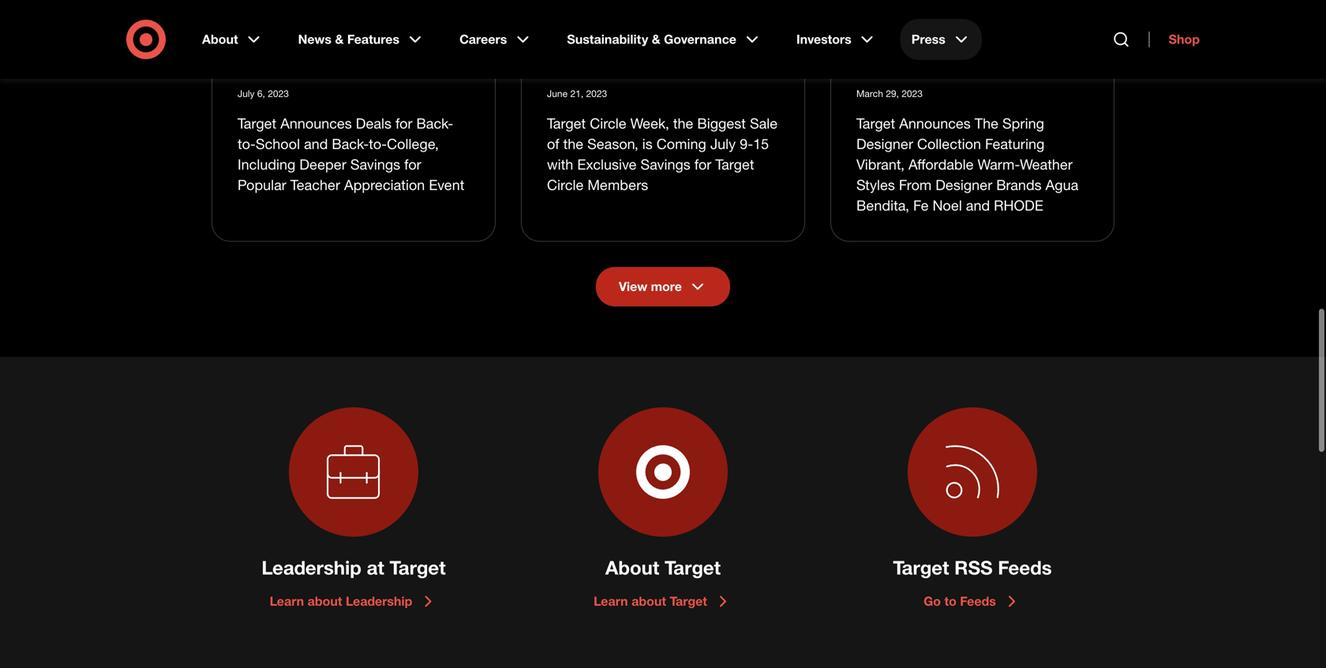 Task type: vqa. For each thing, say whether or not it's contained in the screenshot.
the bottommost FEEDS
yes



Task type: describe. For each thing, give the bounding box(es) containing it.
features
[[347, 32, 399, 47]]

july inside target circle week, the biggest sale of the season, is coming july 9-15 with exclusive savings for target circle members
[[710, 135, 736, 152]]

weather
[[1020, 156, 1073, 173]]

careers link
[[448, 19, 543, 60]]

target up of
[[547, 115, 586, 132]]

rhode
[[994, 197, 1043, 214]]

styles
[[856, 177, 895, 193]]

target inside learn about target link
[[670, 594, 707, 609]]

learn about target
[[594, 594, 707, 609]]

of
[[547, 135, 559, 152]]

about link
[[191, 19, 274, 60]]

week,
[[630, 115, 669, 132]]

the
[[975, 115, 998, 132]]

go to feeds
[[924, 594, 996, 609]]

to
[[944, 594, 957, 609]]

teacher
[[290, 177, 340, 193]]

news & features
[[298, 32, 399, 47]]

target announces deals for back- to-school and back-to-college, including deeper savings for popular teacher appreciation event
[[238, 115, 464, 193]]

from
[[899, 177, 932, 193]]

target announces the spring designer collection featuring vibrant, affordable warm-weather styles from designer brands agua bendita, fe noel and rhode
[[856, 115, 1078, 214]]

15
[[753, 135, 769, 152]]

2023 for the
[[586, 88, 607, 100]]

1 horizontal spatial the
[[673, 115, 693, 132]]

deeper
[[299, 156, 346, 173]]

appreciation
[[344, 177, 425, 193]]

press link
[[900, 19, 982, 60]]

deals
[[356, 115, 391, 132]]

is
[[642, 135, 653, 152]]

target circle week, the biggest sale of the season, is coming july 9-15 with exclusive savings for target circle members link
[[547, 115, 778, 193]]

target rss feeds
[[893, 557, 1052, 579]]

view more button
[[596, 267, 730, 307]]

biggest
[[697, 115, 746, 132]]

about for leadership
[[308, 594, 342, 609]]

target announces the spring designer collection featuring vibrant, affordable warm-weather styles from designer brands agua bendita, fe noel and rhode link
[[856, 115, 1078, 214]]

leadership at target
[[262, 557, 446, 579]]

0 horizontal spatial the
[[563, 135, 583, 152]]

rss
[[954, 557, 993, 579]]

0 horizontal spatial back-
[[332, 135, 369, 152]]

target up go
[[893, 557, 949, 579]]

affordable
[[908, 156, 974, 173]]

target inside target announces the spring designer collection featuring vibrant, affordable warm-weather styles from designer brands agua bendita, fe noel and rhode
[[856, 115, 895, 132]]

governance
[[664, 32, 736, 47]]

news
[[298, 32, 332, 47]]

21,
[[570, 88, 583, 100]]

2 to- from the left
[[369, 135, 387, 152]]

0 horizontal spatial circle
[[547, 177, 584, 193]]

view more
[[619, 279, 682, 294]]

learn about target link
[[594, 592, 732, 611]]

target down 9-
[[715, 156, 754, 173]]

0 horizontal spatial designer
[[856, 135, 913, 152]]

exclusive
[[577, 156, 637, 173]]

1 to- from the left
[[238, 135, 256, 152]]

0 horizontal spatial july
[[238, 88, 255, 100]]

including
[[238, 156, 295, 173]]

college,
[[387, 135, 439, 152]]

about for about target
[[605, 557, 659, 579]]

0 vertical spatial circle
[[590, 115, 626, 132]]

learn for about
[[594, 594, 628, 609]]

investors
[[796, 32, 851, 47]]

2023 for and
[[268, 88, 289, 100]]

careers
[[459, 32, 507, 47]]

learn for leadership
[[270, 594, 304, 609]]

fe
[[913, 197, 929, 214]]

target right at
[[390, 557, 446, 579]]

spring
[[1002, 115, 1044, 132]]

school
[[256, 135, 300, 152]]



Task type: locate. For each thing, give the bounding box(es) containing it.
july 6, 2023
[[238, 88, 289, 100]]

designer
[[856, 135, 913, 152], [936, 177, 992, 193]]

1 2023 from the left
[[268, 88, 289, 100]]

1 learn from the left
[[270, 594, 304, 609]]

for down college,
[[404, 156, 421, 173]]

june
[[547, 88, 568, 100]]

0 horizontal spatial announces
[[280, 115, 352, 132]]

1 about from the left
[[308, 594, 342, 609]]

1 & from the left
[[335, 32, 344, 47]]

2 savings from the left
[[641, 156, 690, 173]]

0 vertical spatial the
[[673, 115, 693, 132]]

noel
[[933, 197, 962, 214]]

to-
[[238, 135, 256, 152], [369, 135, 387, 152]]

circle
[[590, 115, 626, 132], [547, 177, 584, 193]]

2023 right '21,'
[[586, 88, 607, 100]]

the
[[673, 115, 693, 132], [563, 135, 583, 152]]

learn down about target
[[594, 594, 628, 609]]

1 vertical spatial july
[[710, 135, 736, 152]]

go
[[924, 594, 941, 609]]

2 & from the left
[[652, 32, 660, 47]]

feeds inside go to feeds link
[[960, 594, 996, 609]]

0 horizontal spatial &
[[335, 32, 344, 47]]

feeds right rss
[[998, 557, 1052, 579]]

learn about leadership
[[270, 594, 412, 609]]

savings inside target circle week, the biggest sale of the season, is coming july 9-15 with exclusive savings for target circle members
[[641, 156, 690, 173]]

and up deeper
[[304, 135, 328, 152]]

shop
[[1169, 32, 1200, 47]]

1 horizontal spatial feeds
[[998, 557, 1052, 579]]

shop link
[[1149, 32, 1200, 47]]

for inside target circle week, the biggest sale of the season, is coming july 9-15 with exclusive savings for target circle members
[[694, 156, 711, 173]]

& left the governance
[[652, 32, 660, 47]]

with
[[547, 156, 573, 173]]

target down march
[[856, 115, 895, 132]]

about down about target
[[632, 594, 666, 609]]

collection
[[917, 135, 981, 152]]

leadership up learn about leadership
[[262, 557, 361, 579]]

about
[[202, 32, 238, 47], [605, 557, 659, 579]]

to- down deals
[[369, 135, 387, 152]]

2 2023 from the left
[[586, 88, 607, 100]]

1 horizontal spatial july
[[710, 135, 736, 152]]

feeds
[[998, 557, 1052, 579], [960, 594, 996, 609]]

the right of
[[563, 135, 583, 152]]

1 announces from the left
[[280, 115, 352, 132]]

1 vertical spatial the
[[563, 135, 583, 152]]

designer up noel
[[936, 177, 992, 193]]

sustainability & governance link
[[556, 19, 773, 60]]

announces for back-
[[280, 115, 352, 132]]

investors link
[[785, 19, 888, 60]]

march 29, 2023
[[856, 88, 923, 100]]

feeds right to
[[960, 594, 996, 609]]

about up learn about target on the bottom of page
[[605, 557, 659, 579]]

1 horizontal spatial about
[[605, 557, 659, 579]]

target up learn about target link
[[665, 557, 721, 579]]

1 horizontal spatial about
[[632, 594, 666, 609]]

at
[[367, 557, 384, 579]]

learn
[[270, 594, 304, 609], [594, 594, 628, 609]]

to- up the including
[[238, 135, 256, 152]]

1 horizontal spatial to-
[[369, 135, 387, 152]]

bendita,
[[856, 197, 909, 214]]

0 horizontal spatial learn
[[270, 594, 304, 609]]

announces
[[280, 115, 352, 132], [899, 115, 971, 132]]

1 vertical spatial circle
[[547, 177, 584, 193]]

about target
[[605, 557, 721, 579]]

announces inside target announces deals for back- to-school and back-to-college, including deeper savings for popular teacher appreciation event
[[280, 115, 352, 132]]

popular
[[238, 177, 286, 193]]

members
[[588, 177, 648, 193]]

1 vertical spatial feeds
[[960, 594, 996, 609]]

for down coming
[[694, 156, 711, 173]]

and inside target announces the spring designer collection featuring vibrant, affordable warm-weather styles from designer brands agua bendita, fe noel and rhode
[[966, 197, 990, 214]]

about for about
[[632, 594, 666, 609]]

0 horizontal spatial savings
[[350, 156, 400, 173]]

target circle week, the biggest sale of the season, is coming july 9-15 with exclusive savings for target circle members
[[547, 115, 778, 193]]

0 horizontal spatial 2023
[[268, 88, 289, 100]]

savings up appreciation
[[350, 156, 400, 173]]

2023 right 6,
[[268, 88, 289, 100]]

designer up vibrant,
[[856, 135, 913, 152]]

6,
[[257, 88, 265, 100]]

savings down coming
[[641, 156, 690, 173]]

0 vertical spatial designer
[[856, 135, 913, 152]]

june 21, 2023
[[547, 88, 607, 100]]

learn about leadership link
[[270, 592, 438, 611]]

& for governance
[[652, 32, 660, 47]]

& right news
[[335, 32, 344, 47]]

1 vertical spatial designer
[[936, 177, 992, 193]]

event
[[429, 177, 464, 193]]

leadership down at
[[346, 594, 412, 609]]

1 horizontal spatial back-
[[416, 115, 453, 132]]

circle up "season,"
[[590, 115, 626, 132]]

0 vertical spatial about
[[202, 32, 238, 47]]

announces inside target announces the spring designer collection featuring vibrant, affordable warm-weather styles from designer brands agua bendita, fe noel and rhode
[[899, 115, 971, 132]]

leadership
[[262, 557, 361, 579], [346, 594, 412, 609]]

july down biggest
[[710, 135, 736, 152]]

1 horizontal spatial circle
[[590, 115, 626, 132]]

2023 right 29, at the right top of the page
[[902, 88, 923, 100]]

2 horizontal spatial 2023
[[902, 88, 923, 100]]

savings inside target announces deals for back- to-school and back-to-college, including deeper savings for popular teacher appreciation event
[[350, 156, 400, 173]]

and
[[304, 135, 328, 152], [966, 197, 990, 214]]

news & features link
[[287, 19, 436, 60]]

feeds for target rss feeds
[[998, 557, 1052, 579]]

sustainability & governance
[[567, 32, 736, 47]]

1 horizontal spatial designer
[[936, 177, 992, 193]]

sale
[[750, 115, 778, 132]]

about
[[308, 594, 342, 609], [632, 594, 666, 609]]

circle down 'with'
[[547, 177, 584, 193]]

announces up collection
[[899, 115, 971, 132]]

&
[[335, 32, 344, 47], [652, 32, 660, 47]]

season,
[[587, 135, 638, 152]]

9-
[[740, 135, 753, 152]]

and inside target announces deals for back- to-school and back-to-college, including deeper savings for popular teacher appreciation event
[[304, 135, 328, 152]]

for
[[395, 115, 412, 132], [404, 156, 421, 173], [694, 156, 711, 173]]

announces up deeper
[[280, 115, 352, 132]]

& for features
[[335, 32, 344, 47]]

press
[[911, 32, 945, 47]]

more
[[651, 279, 682, 294]]

2 about from the left
[[632, 594, 666, 609]]

for up college,
[[395, 115, 412, 132]]

about for about
[[202, 32, 238, 47]]

0 horizontal spatial to-
[[238, 135, 256, 152]]

the up coming
[[673, 115, 693, 132]]

0 horizontal spatial feeds
[[960, 594, 996, 609]]

0 vertical spatial leadership
[[262, 557, 361, 579]]

1 savings from the left
[[350, 156, 400, 173]]

target down about target
[[670, 594, 707, 609]]

back-
[[416, 115, 453, 132], [332, 135, 369, 152]]

0 vertical spatial feeds
[[998, 557, 1052, 579]]

1 horizontal spatial savings
[[641, 156, 690, 173]]

1 horizontal spatial &
[[652, 32, 660, 47]]

coming
[[657, 135, 706, 152]]

target up the school
[[238, 115, 276, 132]]

29,
[[886, 88, 899, 100]]

back- down deals
[[332, 135, 369, 152]]

july
[[238, 88, 255, 100], [710, 135, 736, 152]]

2023
[[268, 88, 289, 100], [586, 88, 607, 100], [902, 88, 923, 100]]

1 horizontal spatial announces
[[899, 115, 971, 132]]

target
[[238, 115, 276, 132], [547, 115, 586, 132], [856, 115, 895, 132], [715, 156, 754, 173], [390, 557, 446, 579], [665, 557, 721, 579], [893, 557, 949, 579], [670, 594, 707, 609]]

0 horizontal spatial about
[[308, 594, 342, 609]]

1 horizontal spatial and
[[966, 197, 990, 214]]

featuring
[[985, 135, 1044, 152]]

1 vertical spatial and
[[966, 197, 990, 214]]

2023 for vibrant,
[[902, 88, 923, 100]]

feeds for go to feeds
[[960, 594, 996, 609]]

0 horizontal spatial and
[[304, 135, 328, 152]]

brands
[[996, 177, 1042, 193]]

savings
[[350, 156, 400, 173], [641, 156, 690, 173]]

about down leadership at target
[[308, 594, 342, 609]]

1 horizontal spatial 2023
[[586, 88, 607, 100]]

july left 6,
[[238, 88, 255, 100]]

0 vertical spatial back-
[[416, 115, 453, 132]]

march
[[856, 88, 883, 100]]

2 announces from the left
[[899, 115, 971, 132]]

target inside target announces deals for back- to-school and back-to-college, including deeper savings for popular teacher appreciation event
[[238, 115, 276, 132]]

vibrant,
[[856, 156, 905, 173]]

go to feeds link
[[924, 592, 1021, 611]]

learn down leadership at target
[[270, 594, 304, 609]]

0 horizontal spatial about
[[202, 32, 238, 47]]

target announces deals for back- to-school and back-to-college, including deeper savings for popular teacher appreciation event link
[[238, 115, 464, 193]]

agua
[[1046, 177, 1078, 193]]

back- up college,
[[416, 115, 453, 132]]

announces for affordable
[[899, 115, 971, 132]]

2 learn from the left
[[594, 594, 628, 609]]

1 horizontal spatial learn
[[594, 594, 628, 609]]

1 vertical spatial leadership
[[346, 594, 412, 609]]

1 vertical spatial back-
[[332, 135, 369, 152]]

0 vertical spatial july
[[238, 88, 255, 100]]

3 2023 from the left
[[902, 88, 923, 100]]

warm-
[[978, 156, 1020, 173]]

and right noel
[[966, 197, 990, 214]]

view
[[619, 279, 647, 294]]

1 vertical spatial about
[[605, 557, 659, 579]]

0 vertical spatial and
[[304, 135, 328, 152]]

sustainability
[[567, 32, 648, 47]]

about up july 6, 2023
[[202, 32, 238, 47]]



